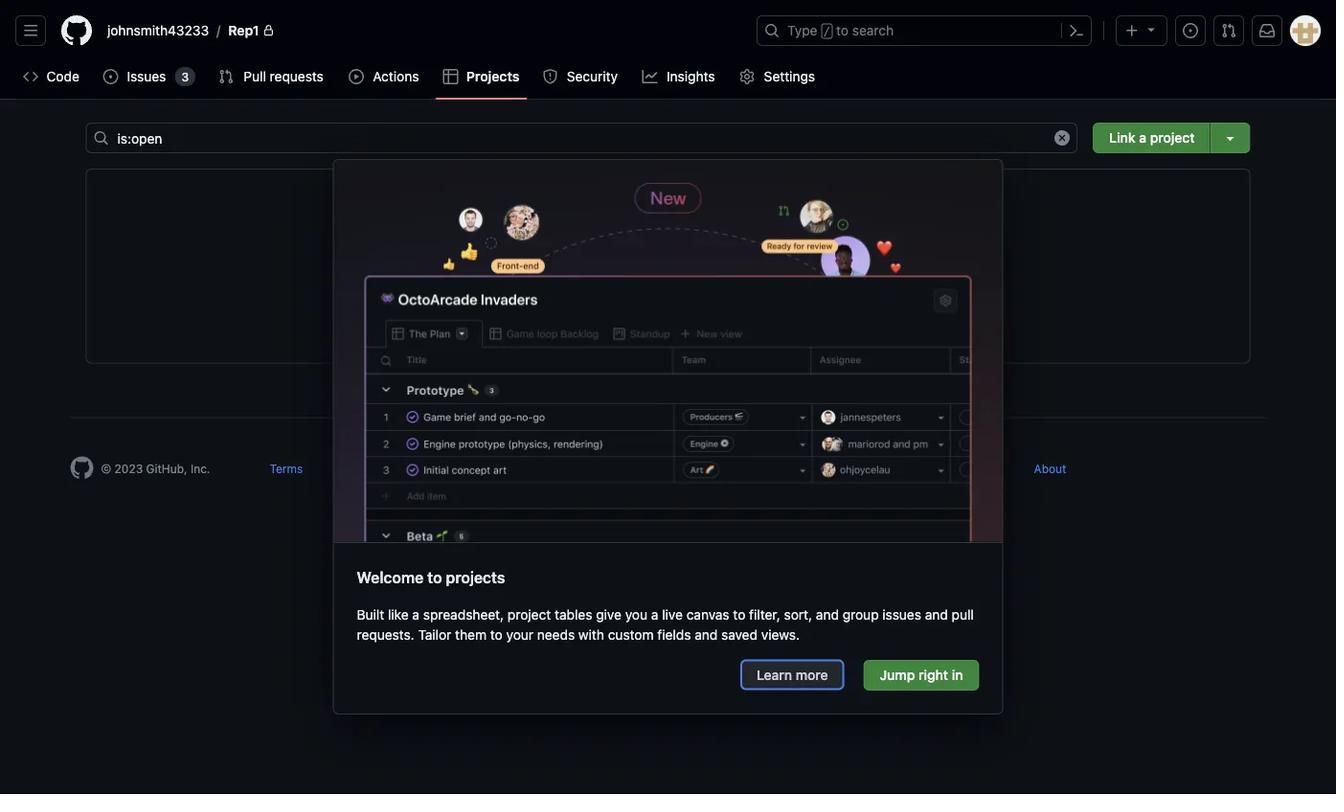 Task type: describe. For each thing, give the bounding box(es) containing it.
johnsmith43233
[[107, 23, 209, 38]]

list containing johnsmith43233 /
[[100, 15, 745, 46]]

lock image
[[263, 25, 275, 36]]

in
[[952, 667, 963, 683]]

to right access
[[677, 252, 698, 279]]

3
[[181, 70, 189, 83]]

settings link
[[732, 62, 824, 91]]

table image for projects
[[443, 69, 459, 84]]

your
[[506, 626, 534, 642]]

actions
[[373, 68, 419, 84]]

Search all projects text field
[[86, 123, 1078, 153]]

tailor
[[418, 626, 451, 642]]

them
[[455, 626, 487, 642]]

search
[[852, 23, 894, 38]]

blog link
[[972, 462, 996, 476]]

canvas
[[686, 606, 729, 622]]

a inside the 'link a project' popup button
[[1139, 130, 1147, 146]]

projects
[[446, 568, 505, 586]]

settings
[[764, 68, 815, 84]]

blog
[[972, 462, 996, 476]]

welcome to projects
[[357, 568, 505, 586]]

built
[[357, 606, 384, 622]]

0 vertical spatial git pull request image
[[1221, 23, 1237, 38]]

requests
[[270, 68, 324, 84]]

type / to search
[[787, 23, 894, 38]]

insights link
[[635, 62, 724, 91]]

©
[[101, 462, 111, 476]]

like
[[388, 606, 409, 622]]

issues
[[882, 606, 921, 622]]

learn more link
[[740, 660, 844, 690]]

1 vertical spatial security link
[[418, 462, 463, 476]]

1 horizontal spatial a
[[651, 606, 658, 622]]

jump right in button
[[863, 660, 979, 690]]

learn
[[757, 667, 792, 683]]

0 vertical spatial security link
[[535, 62, 627, 91]]

command palette image
[[1069, 23, 1084, 38]]

needs
[[537, 626, 575, 642]]

rep1 link
[[221, 15, 282, 46]]

requests.
[[357, 626, 414, 642]]

1 vertical spatial homepage image
[[70, 456, 93, 479]]

actions link
[[341, 62, 428, 91]]

built like a spreadsheet, project tables give you a live canvas to filter, sort, and group issues and pull requests. tailor them to your needs with custom fields and saved views.
[[357, 606, 974, 642]]

privacy link
[[341, 462, 380, 476]]

security inside footer
[[418, 462, 463, 476]]

fields
[[657, 626, 691, 642]]

pull
[[244, 68, 266, 84]]

pull
[[952, 606, 974, 622]]

1 horizontal spatial and
[[816, 606, 839, 622]]

/ for type
[[823, 25, 830, 38]]

shield image
[[542, 69, 558, 84]]

git pull request image inside pull requests link
[[219, 69, 234, 84]]

pricing
[[760, 462, 797, 476]]

johnsmith43233 link
[[100, 15, 217, 46]]

code image
[[23, 69, 38, 84]]

issue opened image for git pull request image in pull requests link
[[103, 69, 118, 84]]

search image
[[93, 130, 109, 146]]

triangle down image
[[1144, 22, 1159, 37]]

issue opened image for the topmost git pull request image
[[1183, 23, 1198, 38]]

custom
[[608, 626, 654, 642]]

welcome
[[357, 568, 424, 586]]

about link
[[1034, 462, 1066, 476]]

project inside popup button
[[1150, 130, 1195, 146]]

security inside security link
[[567, 68, 618, 84]]

to up saved
[[733, 606, 746, 622]]

insights
[[667, 68, 715, 84]]

plus image
[[1124, 23, 1140, 38]]

pull requests
[[244, 68, 324, 84]]



Task type: vqa. For each thing, say whether or not it's contained in the screenshot.
projects. in the top of the page
yes



Task type: locate. For each thing, give the bounding box(es) containing it.
more
[[796, 667, 828, 683]]

inc.
[[191, 462, 210, 476]]

link a project
[[1109, 130, 1195, 146]]

© 2023 github, inc.
[[101, 462, 210, 476]]

a right link
[[1139, 130, 1147, 146]]

training
[[891, 462, 934, 476]]

git pull request image
[[1221, 23, 1237, 38], [219, 69, 234, 84]]

status
[[500, 462, 535, 476]]

with
[[578, 626, 604, 642]]

gear image
[[740, 69, 755, 84]]

/
[[217, 23, 221, 38], [823, 25, 830, 38]]

2 horizontal spatial a
[[1139, 130, 1147, 146]]

and right "sort,"
[[816, 606, 839, 622]]

security link left status link
[[418, 462, 463, 476]]

views.
[[761, 626, 800, 642]]

git pull request image left pull
[[219, 69, 234, 84]]

git pull request image left notifications image
[[1221, 23, 1237, 38]]

relevant
[[703, 252, 787, 279]]

contact github link
[[638, 462, 722, 476]]

tables
[[555, 606, 592, 622]]

security
[[567, 68, 618, 84], [418, 462, 463, 476]]

footer
[[55, 417, 1281, 527]]

0 vertical spatial homepage image
[[61, 15, 92, 46]]

a right like
[[412, 606, 420, 622]]

jump right in
[[880, 667, 963, 683]]

1 horizontal spatial /
[[823, 25, 830, 38]]

security left status link
[[418, 462, 463, 476]]

/ right type
[[823, 25, 830, 38]]

0 vertical spatial issue opened image
[[1183, 23, 1198, 38]]

api link
[[835, 462, 853, 476]]

homepage image
[[61, 15, 92, 46], [70, 456, 93, 479]]

0 vertical spatial security
[[567, 68, 618, 84]]

project inside the built like a spreadsheet, project tables give you a live canvas to filter, sort, and group issues and pull requests. tailor them to your needs with custom fields and saved views.
[[508, 606, 551, 622]]

rep1
[[228, 23, 259, 38]]

/ inside type / to search
[[823, 25, 830, 38]]

0 horizontal spatial security
[[418, 462, 463, 476]]

sort,
[[784, 606, 812, 622]]

/ left rep1
[[217, 23, 221, 38]]

provide
[[454, 252, 532, 279]]

0 horizontal spatial and
[[695, 626, 718, 642]]

1 vertical spatial project
[[508, 606, 551, 622]]

projects.
[[792, 252, 882, 279]]

link
[[1109, 130, 1136, 146]]

2 horizontal spatial and
[[925, 606, 948, 622]]

0 horizontal spatial project
[[508, 606, 551, 622]]

projects link
[[436, 62, 527, 91]]

type
[[787, 23, 818, 38]]

security right shield icon
[[567, 68, 618, 84]]

notifications image
[[1260, 23, 1275, 38]]

0 horizontal spatial security link
[[418, 462, 463, 476]]

saved
[[721, 626, 758, 642]]

code
[[46, 68, 79, 84]]

issue opened image right triangle down icon
[[1183, 23, 1198, 38]]

footer containing © 2023 github, inc.
[[55, 417, 1281, 527]]

johnsmith43233 /
[[107, 23, 221, 38]]

issue opened image
[[1183, 23, 1198, 38], [103, 69, 118, 84]]

0 horizontal spatial table image
[[443, 69, 459, 84]]

1 horizontal spatial table image
[[657, 216, 680, 238]]

table image up provide quick access to relevant projects.
[[657, 216, 680, 238]]

you
[[625, 606, 648, 622]]

1 vertical spatial security
[[418, 462, 463, 476]]

issues
[[127, 68, 166, 84]]

contact
[[638, 462, 681, 476]]

graph image
[[642, 69, 658, 84]]

to left your
[[490, 626, 503, 642]]

0 horizontal spatial a
[[412, 606, 420, 622]]

1 vertical spatial git pull request image
[[219, 69, 234, 84]]

group
[[843, 606, 879, 622]]

pull requests link
[[211, 62, 333, 91]]

terms
[[270, 462, 303, 476]]

terms link
[[270, 462, 303, 476]]

/ for johnsmith43233
[[217, 23, 221, 38]]

to left projects
[[427, 568, 442, 586]]

access
[[599, 252, 672, 279]]

play image
[[349, 69, 364, 84]]

1 vertical spatial table image
[[657, 216, 680, 238]]

github,
[[146, 462, 187, 476]]

training link
[[891, 462, 934, 476]]

a
[[1139, 130, 1147, 146], [412, 606, 420, 622], [651, 606, 658, 622]]

1 horizontal spatial issue opened image
[[1183, 23, 1198, 38]]

to left search
[[836, 23, 849, 38]]

provide quick access to relevant projects.
[[454, 252, 882, 279]]

link a project button
[[1093, 123, 1210, 153]]

learn more
[[757, 667, 828, 683]]

and left "pull"
[[925, 606, 948, 622]]

1 horizontal spatial project
[[1150, 130, 1195, 146]]

security link up 'search all projects' text field
[[535, 62, 627, 91]]

0 vertical spatial project
[[1150, 130, 1195, 146]]

and down the canvas
[[695, 626, 718, 642]]

github
[[684, 462, 722, 476]]

clear image
[[1055, 130, 1070, 146]]

0 horizontal spatial issue opened image
[[103, 69, 118, 84]]

2023
[[115, 462, 143, 476]]

quick
[[537, 252, 594, 279]]

1 horizontal spatial security
[[567, 68, 618, 84]]

issue opened image left issues
[[103, 69, 118, 84]]

filter,
[[749, 606, 780, 622]]

homepage image up code
[[61, 15, 92, 46]]

code link
[[15, 62, 88, 91]]

spreadsheet,
[[423, 606, 504, 622]]

right
[[919, 667, 948, 683]]

table image inside projects link
[[443, 69, 459, 84]]

and
[[816, 606, 839, 622], [925, 606, 948, 622], [695, 626, 718, 642]]

jump
[[880, 667, 915, 683]]

list
[[100, 15, 745, 46]]

live
[[662, 606, 683, 622]]

give
[[596, 606, 622, 622]]

project right link
[[1150, 130, 1195, 146]]

about
[[1034, 462, 1066, 476]]

0 horizontal spatial git pull request image
[[219, 69, 234, 84]]

/ inside johnsmith43233 /
[[217, 23, 221, 38]]

project
[[1150, 130, 1195, 146], [508, 606, 551, 622]]

security link
[[535, 62, 627, 91], [418, 462, 463, 476]]

table image
[[443, 69, 459, 84], [657, 216, 680, 238]]

privacy
[[341, 462, 380, 476]]

contact github
[[638, 462, 722, 476]]

to
[[836, 23, 849, 38], [677, 252, 698, 279], [427, 568, 442, 586], [733, 606, 746, 622], [490, 626, 503, 642]]

0 vertical spatial table image
[[443, 69, 459, 84]]

projects
[[466, 68, 519, 84]]

homepage image left ©
[[70, 456, 93, 479]]

table image for provide quick access to relevant projects.
[[657, 216, 680, 238]]

1 horizontal spatial security link
[[535, 62, 627, 91]]

1 vertical spatial issue opened image
[[103, 69, 118, 84]]

0 horizontal spatial /
[[217, 23, 221, 38]]

project up your
[[508, 606, 551, 622]]

1 horizontal spatial git pull request image
[[1221, 23, 1237, 38]]

api
[[835, 462, 853, 476]]

status link
[[500, 462, 535, 476]]

table image left projects
[[443, 69, 459, 84]]

a left live
[[651, 606, 658, 622]]



